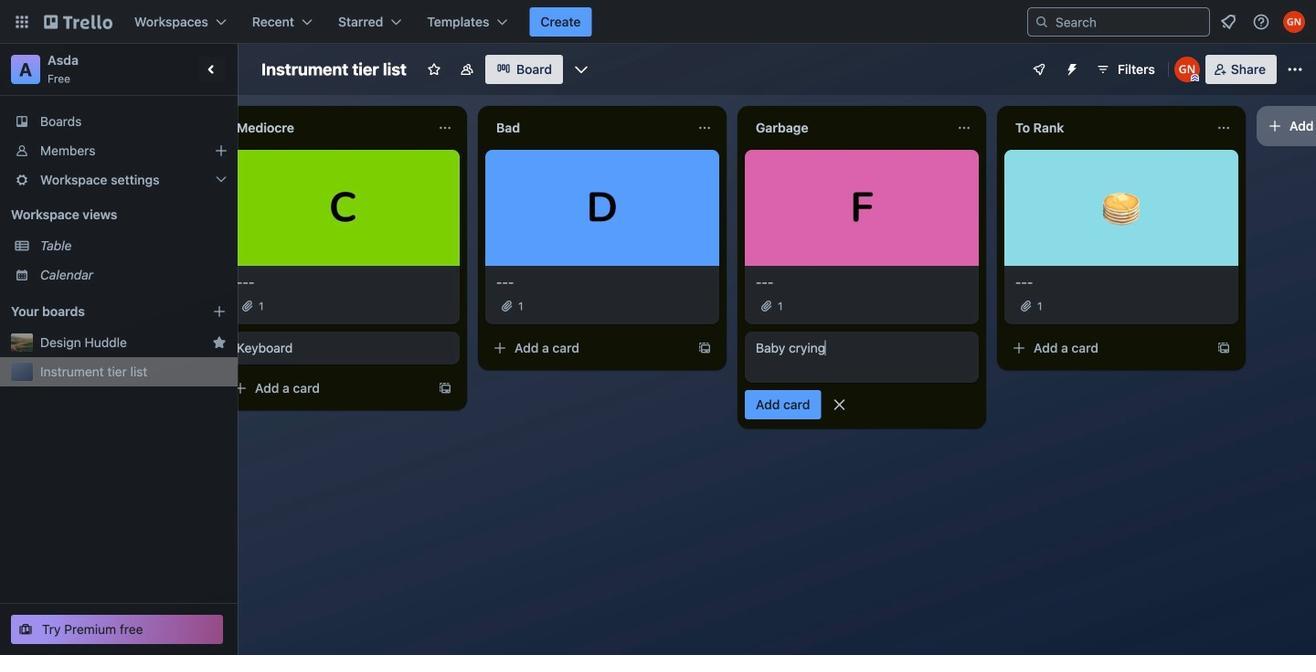 Task type: locate. For each thing, give the bounding box(es) containing it.
search image
[[1035, 15, 1050, 29]]

workspace navigation collapse icon image
[[199, 57, 225, 82]]

None text field
[[486, 113, 690, 143], [745, 113, 950, 143], [1005, 113, 1210, 143], [486, 113, 690, 143], [745, 113, 950, 143], [1005, 113, 1210, 143]]

customize views image
[[572, 60, 591, 79]]

primary element
[[0, 0, 1317, 44]]

1 horizontal spatial create from template… image
[[1217, 341, 1232, 356]]

this member is an admin of this board. image
[[1191, 74, 1200, 82]]

0 notifications image
[[1218, 11, 1240, 33]]

star or unstar board image
[[427, 62, 442, 77]]

1 vertical spatial create from template… image
[[438, 381, 453, 396]]

create from template… image
[[1217, 341, 1232, 356], [438, 381, 453, 396]]

Enter a title for this card… text field
[[745, 332, 979, 383]]

add board image
[[212, 305, 227, 319]]

starred icon image
[[212, 336, 227, 350]]

0 vertical spatial create from template… image
[[1217, 341, 1232, 356]]

None text field
[[226, 113, 431, 143]]

Board name text field
[[252, 55, 416, 84]]

back to home image
[[44, 7, 112, 37]]

show menu image
[[1287, 60, 1305, 79]]



Task type: vqa. For each thing, say whether or not it's contained in the screenshot.
top List
no



Task type: describe. For each thing, give the bounding box(es) containing it.
generic name (namegeneric382024) image
[[1175, 57, 1200, 82]]

your boards with 2 items element
[[11, 301, 185, 323]]

generic name (namegeneric382024) image
[[1284, 11, 1306, 33]]

power ups image
[[1032, 62, 1047, 77]]

0 horizontal spatial create from template… image
[[438, 381, 453, 396]]

workspace visible image
[[460, 62, 475, 77]]

cancel image
[[831, 396, 849, 414]]

open information menu image
[[1253, 13, 1271, 31]]

Search field
[[1050, 9, 1210, 35]]

automation image
[[1058, 55, 1084, 80]]

create from template… image
[[698, 341, 712, 356]]



